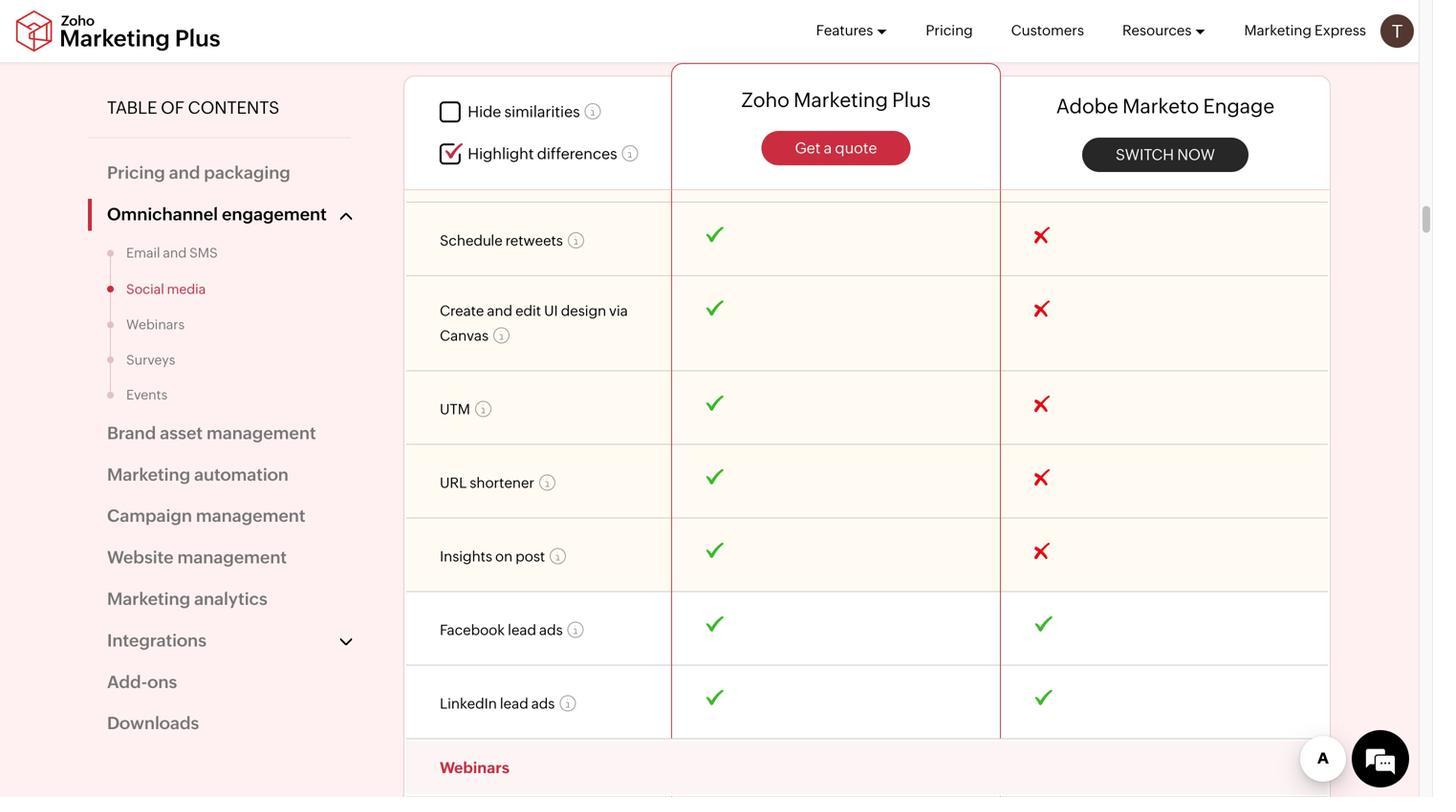 Task type: describe. For each thing, give the bounding box(es) containing it.
get a quote
[[795, 139, 877, 157]]

website
[[107, 548, 174, 567]]

now
[[1177, 146, 1215, 163]]

marketing for marketing analytics
[[107, 589, 190, 609]]

analytics
[[194, 589, 267, 609]]

marketing up get a quote
[[794, 88, 888, 111]]

adobe marketo engage
[[1056, 95, 1275, 118]]

of
[[161, 98, 184, 118]]

marketing for marketing express
[[1244, 22, 1312, 39]]

resources link
[[1123, 0, 1206, 61]]

events
[[126, 387, 168, 403]]

engage
[[1203, 95, 1275, 118]]

pricing and packaging
[[107, 163, 290, 183]]

management for website management
[[177, 548, 287, 567]]

omnichannel
[[107, 205, 218, 224]]

hide similarities
[[468, 103, 580, 121]]

highlight
[[468, 145, 534, 163]]

media
[[167, 281, 206, 297]]

engagement
[[222, 205, 327, 224]]

similarities
[[504, 103, 580, 121]]

get
[[795, 139, 821, 157]]

resources
[[1123, 22, 1192, 39]]

get a quote link
[[762, 131, 911, 166]]

social media
[[126, 281, 206, 297]]

packaging
[[204, 163, 290, 183]]

downloads
[[107, 714, 199, 733]]

social
[[126, 281, 164, 297]]

0 vertical spatial management
[[207, 423, 316, 443]]

pricing link
[[926, 0, 973, 61]]

customers link
[[1011, 0, 1084, 61]]

campaign management
[[107, 506, 305, 526]]

brand
[[107, 423, 156, 443]]

differences
[[537, 145, 617, 163]]

and for pricing
[[169, 163, 200, 183]]

a
[[824, 139, 832, 157]]

integrations
[[107, 631, 207, 650]]



Task type: locate. For each thing, give the bounding box(es) containing it.
pricing up plus
[[926, 22, 973, 39]]

and
[[169, 163, 200, 183], [163, 245, 187, 260]]

surveys
[[126, 352, 175, 367]]

marketing inside "link"
[[1244, 22, 1312, 39]]

and for email
[[163, 245, 187, 260]]

omnichannel engagement
[[107, 205, 327, 224]]

webinars
[[126, 317, 185, 332], [440, 759, 510, 777]]

add-
[[107, 672, 148, 692]]

1 horizontal spatial webinars
[[440, 759, 510, 777]]

marketing for marketing automation
[[107, 465, 190, 484]]

switch now link
[[1082, 137, 1249, 172]]

and up omnichannel
[[169, 163, 200, 183]]

adobe
[[1056, 95, 1119, 118]]

0 horizontal spatial pricing
[[107, 163, 165, 183]]

asset
[[160, 423, 203, 443]]

1 vertical spatial webinars
[[440, 759, 510, 777]]

1 vertical spatial pricing
[[107, 163, 165, 183]]

pricing for pricing
[[926, 22, 973, 39]]

sms
[[189, 245, 218, 260]]

0 horizontal spatial webinars
[[126, 317, 185, 332]]

1 vertical spatial management
[[196, 506, 305, 526]]

terry turtle image
[[1381, 14, 1414, 48]]

switch now
[[1116, 146, 1215, 163]]

plus
[[892, 88, 931, 111]]

zoho
[[741, 88, 790, 111]]

contents
[[188, 98, 280, 118]]

brand asset management
[[107, 423, 316, 443]]

management
[[207, 423, 316, 443], [196, 506, 305, 526], [177, 548, 287, 567]]

marketing up campaign
[[107, 465, 190, 484]]

pricing
[[926, 22, 973, 39], [107, 163, 165, 183]]

management down automation
[[196, 506, 305, 526]]

marketing express
[[1244, 22, 1366, 39]]

and left sms
[[163, 245, 187, 260]]

marketing automation
[[107, 465, 289, 484]]

campaign
[[107, 506, 192, 526]]

zoho marketingplus logo image
[[14, 10, 222, 52]]

features link
[[816, 0, 888, 61]]

customers
[[1011, 22, 1084, 39]]

ons
[[148, 672, 177, 692]]

0 vertical spatial pricing
[[926, 22, 973, 39]]

email and sms
[[126, 245, 218, 260]]

management up automation
[[207, 423, 316, 443]]

management up analytics
[[177, 548, 287, 567]]

management for campaign management
[[196, 506, 305, 526]]

table
[[107, 98, 157, 118]]

marketing analytics
[[107, 589, 267, 609]]

1 vertical spatial and
[[163, 245, 187, 260]]

zoho marketing plus
[[741, 88, 931, 111]]

highlight differences
[[468, 145, 617, 163]]

website management
[[107, 548, 287, 567]]

0 vertical spatial webinars
[[126, 317, 185, 332]]

2 vertical spatial management
[[177, 548, 287, 567]]

marketing express link
[[1244, 0, 1366, 61]]

pricing for pricing and packaging
[[107, 163, 165, 183]]

hide
[[468, 103, 501, 121]]

quote
[[835, 139, 877, 157]]

table of contents
[[107, 98, 280, 118]]

add-ons
[[107, 672, 177, 692]]

email
[[126, 245, 160, 260]]

pricing up omnichannel
[[107, 163, 165, 183]]

express
[[1315, 22, 1366, 39]]

automation
[[194, 465, 289, 484]]

marketo
[[1123, 95, 1199, 118]]

marketing
[[1244, 22, 1312, 39], [794, 88, 888, 111], [107, 465, 190, 484], [107, 589, 190, 609]]

1 horizontal spatial pricing
[[926, 22, 973, 39]]

features
[[816, 22, 873, 39]]

switch
[[1116, 146, 1174, 163]]

marketing left express
[[1244, 22, 1312, 39]]

0 vertical spatial and
[[169, 163, 200, 183]]

marketing up the integrations
[[107, 589, 190, 609]]



Task type: vqa. For each thing, say whether or not it's contained in the screenshot.
to
no



